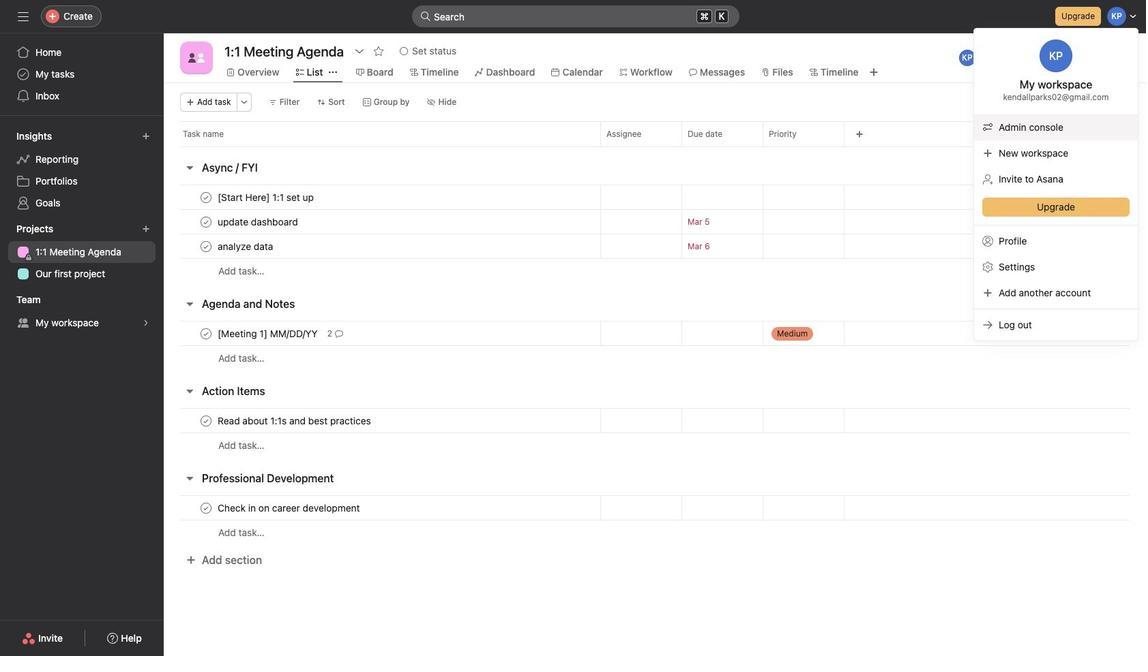 Task type: locate. For each thing, give the bounding box(es) containing it.
1 collapse task list for this group image from the top
[[184, 299, 195, 310]]

3 task name text field from the top
[[215, 414, 375, 428]]

task name text field for mark complete checkbox within "[meeting 1] mm/dd/yy" cell
[[215, 327, 322, 341]]

collapse task list for this group image for header action items tree grid
[[184, 386, 195, 397]]

3 mark complete image from the top
[[198, 500, 214, 517]]

add to starred image
[[373, 46, 384, 57]]

mark complete image inside [start here] 1:1 set up cell
[[198, 189, 214, 206]]

1 task name text field from the top
[[215, 191, 318, 204]]

3 task name text field from the top
[[215, 502, 364, 515]]

row
[[164, 121, 1146, 147], [180, 146, 1130, 147], [164, 185, 1146, 210], [164, 209, 1146, 235], [164, 234, 1146, 259], [164, 259, 1146, 284], [164, 321, 1146, 347], [164, 346, 1146, 371], [164, 409, 1146, 434], [164, 433, 1146, 458], [164, 496, 1146, 521], [164, 521, 1146, 546]]

mark complete checkbox for the header async / fyi tree grid
[[198, 189, 214, 206]]

2 task name text field from the top
[[215, 327, 322, 341]]

1 collapse task list for this group image from the top
[[184, 162, 195, 173]]

read about 1:1s and best practices cell
[[164, 409, 600, 434]]

2 mark complete checkbox from the top
[[198, 326, 214, 342]]

Mark complete checkbox
[[198, 189, 214, 206], [198, 326, 214, 342], [198, 500, 214, 517]]

None field
[[412, 5, 740, 27]]

mark complete image inside analyze data cell
[[198, 238, 214, 255]]

mark complete image inside read about 1:1s and best practices cell
[[198, 413, 214, 429]]

[meeting 1] mm/dd/yy cell
[[164, 321, 600, 347]]

2 collapse task list for this group image from the top
[[184, 473, 195, 484]]

2 vertical spatial mark complete image
[[198, 413, 214, 429]]

2 comments image
[[335, 330, 343, 338]]

1 vertical spatial mark complete checkbox
[[198, 326, 214, 342]]

2 vertical spatial mark complete checkbox
[[198, 500, 214, 517]]

0 vertical spatial mark complete image
[[198, 214, 214, 230]]

mark complete image for analyze data cell
[[198, 238, 214, 255]]

mark complete checkbox inside update dashboard cell
[[198, 214, 214, 230]]

3 mark complete image from the top
[[198, 413, 214, 429]]

mark complete checkbox inside analyze data cell
[[198, 238, 214, 255]]

0 vertical spatial task name text field
[[215, 191, 318, 204]]

task name text field inside update dashboard cell
[[215, 215, 302, 229]]

collapse task list for this group image for mark complete checkbox inside the check in on career development cell
[[184, 473, 195, 484]]

more actions image
[[240, 98, 248, 106]]

mark complete checkbox inside check in on career development cell
[[198, 500, 214, 517]]

task name text field inside [start here] 1:1 set up cell
[[215, 191, 318, 204]]

teams element
[[0, 288, 164, 337]]

collapse task list for this group image
[[184, 299, 195, 310], [184, 473, 195, 484]]

1 vertical spatial mark complete image
[[198, 238, 214, 255]]

prominent image
[[420, 11, 431, 22]]

0 vertical spatial collapse task list for this group image
[[184, 299, 195, 310]]

mark complete image for check in on career development cell at the bottom
[[198, 500, 214, 517]]

None text field
[[221, 39, 347, 63]]

add tab image
[[868, 67, 879, 78]]

2 collapse task list for this group image from the top
[[184, 386, 195, 397]]

mark complete checkbox inside [start here] 1:1 set up cell
[[198, 189, 214, 206]]

2 task name text field from the top
[[215, 240, 277, 253]]

1 mark complete image from the top
[[198, 214, 214, 230]]

1 vertical spatial mark complete image
[[198, 326, 214, 342]]

0 vertical spatial mark complete checkbox
[[198, 189, 214, 206]]

1 vertical spatial task name text field
[[215, 240, 277, 253]]

1 vertical spatial collapse task list for this group image
[[184, 473, 195, 484]]

1 mark complete image from the top
[[198, 189, 214, 206]]

mark complete image inside update dashboard cell
[[198, 214, 214, 230]]

task name text field inside "[meeting 1] mm/dd/yy" cell
[[215, 327, 322, 341]]

1 vertical spatial collapse task list for this group image
[[184, 386, 195, 397]]

task name text field inside check in on career development cell
[[215, 502, 364, 515]]

menu item
[[974, 115, 1138, 141]]

Task name text field
[[215, 191, 318, 204], [215, 327, 322, 341], [215, 502, 364, 515]]

0 vertical spatial collapse task list for this group image
[[184, 162, 195, 173]]

task name text field for analyze data cell
[[215, 240, 277, 253]]

0 vertical spatial mark complete checkbox
[[198, 214, 214, 230]]

1 task name text field from the top
[[215, 215, 302, 229]]

collapse task list for this group image
[[184, 162, 195, 173], [184, 386, 195, 397]]

update dashboard cell
[[164, 209, 600, 235]]

2 vertical spatial task name text field
[[215, 502, 364, 515]]

0 vertical spatial task name text field
[[215, 215, 302, 229]]

mark complete checkbox for header professional development tree grid
[[198, 500, 214, 517]]

mark complete image
[[198, 189, 214, 206], [198, 238, 214, 255], [198, 500, 214, 517]]

1 vertical spatial mark complete checkbox
[[198, 238, 214, 255]]

task name text field inside read about 1:1s and best practices cell
[[215, 414, 375, 428]]

new project or portfolio image
[[142, 225, 150, 233]]

check in on career development cell
[[164, 496, 600, 521]]

2 mark complete image from the top
[[198, 326, 214, 342]]

see details, my workspace image
[[142, 319, 150, 327]]

mark complete checkbox for task name text field within the update dashboard cell
[[198, 214, 214, 230]]

3 mark complete checkbox from the top
[[198, 500, 214, 517]]

1 mark complete checkbox from the top
[[198, 189, 214, 206]]

Task name text field
[[215, 215, 302, 229], [215, 240, 277, 253], [215, 414, 375, 428]]

header agenda and notes tree grid
[[164, 321, 1146, 371]]

mark complete image inside check in on career development cell
[[198, 500, 214, 517]]

2 mark complete image from the top
[[198, 238, 214, 255]]

1 vertical spatial task name text field
[[215, 327, 322, 341]]

task name text field for read about 1:1s and best practices cell
[[215, 414, 375, 428]]

Mark complete checkbox
[[198, 214, 214, 230], [198, 238, 214, 255], [198, 413, 214, 429]]

1 mark complete checkbox from the top
[[198, 214, 214, 230]]

2 vertical spatial mark complete checkbox
[[198, 413, 214, 429]]

mark complete checkbox inside "[meeting 1] mm/dd/yy" cell
[[198, 326, 214, 342]]

new insights image
[[142, 132, 150, 141]]

task name text field inside analyze data cell
[[215, 240, 277, 253]]

mark complete image for mark complete checkbox within "[meeting 1] mm/dd/yy" cell
[[198, 326, 214, 342]]

3 mark complete checkbox from the top
[[198, 413, 214, 429]]

0 vertical spatial mark complete image
[[198, 189, 214, 206]]

task name text field for mark complete checkbox in [start here] 1:1 set up cell
[[215, 191, 318, 204]]

mark complete checkbox inside read about 1:1s and best practices cell
[[198, 413, 214, 429]]

2 mark complete checkbox from the top
[[198, 238, 214, 255]]

2 vertical spatial mark complete image
[[198, 500, 214, 517]]

mark complete image
[[198, 214, 214, 230], [198, 326, 214, 342], [198, 413, 214, 429]]

2 vertical spatial task name text field
[[215, 414, 375, 428]]

tab actions image
[[329, 68, 337, 76]]

mark complete image inside "[meeting 1] mm/dd/yy" cell
[[198, 326, 214, 342]]



Task type: vqa. For each thing, say whether or not it's contained in the screenshot.
Dismiss image
no



Task type: describe. For each thing, give the bounding box(es) containing it.
mark complete image for mark complete option in the update dashboard cell
[[198, 214, 214, 230]]

add field image
[[855, 130, 864, 138]]

collapse task list for this group image for the header async / fyi tree grid
[[184, 162, 195, 173]]

hide sidebar image
[[18, 11, 29, 22]]

insights element
[[0, 124, 164, 217]]

collapse task list for this group image for mark complete checkbox within "[meeting 1] mm/dd/yy" cell
[[184, 299, 195, 310]]

mark complete checkbox for header agenda and notes tree grid
[[198, 326, 214, 342]]

task name text field for update dashboard cell
[[215, 215, 302, 229]]

mark complete checkbox for task name text field in the read about 1:1s and best practices cell
[[198, 413, 214, 429]]

header action items tree grid
[[164, 409, 1146, 458]]

show options image
[[354, 46, 365, 57]]

analyze data cell
[[164, 234, 600, 259]]

projects element
[[0, 217, 164, 288]]

header professional development tree grid
[[164, 496, 1146, 546]]

header async / fyi tree grid
[[164, 185, 1146, 284]]

mark complete image for [start here] 1:1 set up cell
[[198, 189, 214, 206]]

mark complete checkbox for task name text field inside the analyze data cell
[[198, 238, 214, 255]]

global element
[[0, 33, 164, 115]]

people image
[[188, 50, 205, 66]]

task name text field for mark complete checkbox inside the check in on career development cell
[[215, 502, 364, 515]]

Search tasks, projects, and more text field
[[412, 5, 740, 27]]

mark complete image for mark complete option in the read about 1:1s and best practices cell
[[198, 413, 214, 429]]

[start here] 1:1 set up cell
[[164, 185, 600, 210]]



